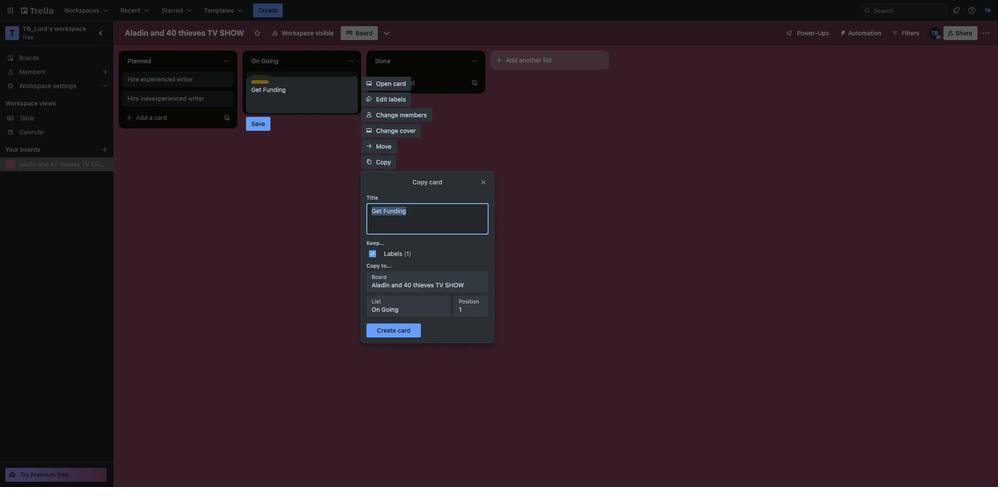 Task type: vqa. For each thing, say whether or not it's contained in the screenshot.
the rightmost 1-
no



Task type: describe. For each thing, give the bounding box(es) containing it.
add a card for rightmost add a card button
[[384, 79, 415, 86]]

premium
[[31, 471, 55, 479]]

keep…
[[367, 240, 385, 247]]

copy for copy card
[[413, 178, 428, 186]]

edit labels button
[[361, 93, 411, 106]]

primary element
[[0, 0, 998, 21]]

list
[[543, 56, 552, 64]]

going
[[382, 306, 399, 313]]

sm image
[[836, 26, 849, 38]]

position
[[459, 298, 479, 305]]

filters button
[[889, 26, 922, 40]]

archive button
[[361, 187, 403, 201]]

copy card
[[413, 178, 442, 186]]

hire inexexperienced writer
[[127, 95, 204, 102]]

aladin inside the board aladin and 40 thieves tv show
[[372, 281, 390, 289]]

on
[[372, 306, 380, 313]]

hire experienced writer link
[[127, 75, 229, 84]]

table
[[19, 114, 34, 122]]

and inside the board name text field
[[150, 28, 164, 38]]

and inside "link"
[[38, 161, 49, 168]]

copy for copy
[[376, 158, 391, 166]]

visible
[[315, 29, 334, 37]]

board link
[[341, 26, 378, 40]]

archive
[[376, 190, 398, 197]]

0 horizontal spatial aladin and 40 thieves tv show
[[19, 161, 110, 168]]

hire inexexperienced writer link
[[127, 94, 229, 103]]

board for board
[[356, 29, 373, 37]]

ups
[[818, 29, 829, 37]]

show inside the board aladin and 40 thieves tv show
[[445, 281, 464, 289]]

create from template… image for rightmost add a card button
[[471, 79, 478, 86]]

aladin and 40 thieves tv show inside the board name text field
[[125, 28, 244, 38]]

free
[[23, 34, 34, 41]]

change cover
[[376, 127, 416, 134]]

get funding link
[[251, 80, 353, 89]]

calendar link
[[19, 128, 108, 137]]

add board image
[[101, 146, 108, 153]]

card right dates
[[429, 178, 442, 186]]

edit for edit labels
[[376, 96, 387, 103]]

tb_lord's workspace link
[[23, 25, 86, 32]]

labels
[[384, 250, 402, 257]]

add another list button
[[490, 51, 609, 70]]

to…
[[381, 263, 392, 269]]

inexexperienced
[[141, 95, 186, 102]]

get
[[251, 81, 261, 88]]

workspace for workspace visible
[[282, 29, 314, 37]]

funding
[[263, 81, 286, 88]]

show inside aladin and 40 thieves tv show "link"
[[91, 161, 110, 168]]

0 notifications image
[[951, 5, 962, 16]]

change members button
[[361, 108, 432, 122]]

1 horizontal spatial add a card button
[[370, 76, 468, 90]]

boards link
[[0, 51, 113, 65]]

boards
[[20, 146, 40, 153]]

table link
[[19, 114, 108, 123]]

automation button
[[836, 26, 887, 40]]

edit dates
[[376, 174, 405, 182]]

save
[[251, 120, 265, 127]]

keep… labels (1)
[[367, 240, 411, 257]]

workspace
[[54, 25, 86, 32]]

create from template… image for add a card button to the bottom
[[223, 114, 230, 121]]

your boards
[[5, 146, 40, 153]]

aladin and 40 thieves tv show link
[[19, 160, 110, 169]]

tb_lord (tylerblack44) image
[[929, 27, 941, 39]]

dates
[[389, 174, 405, 182]]

tv inside the board aladin and 40 thieves tv show
[[436, 281, 444, 289]]

1 vertical spatial add a card button
[[122, 111, 220, 125]]

views
[[39, 99, 56, 107]]

aladin inside "link"
[[19, 161, 37, 168]]

power-ups
[[797, 29, 829, 37]]

copy button
[[361, 155, 396, 169]]

(1)
[[404, 250, 411, 257]]

experienced
[[141, 75, 175, 83]]

tb_lord's
[[23, 25, 53, 32]]

title
[[367, 195, 378, 201]]

share button
[[944, 26, 978, 40]]

copy for copy to…
[[367, 263, 380, 269]]

star or unstar board image
[[254, 30, 261, 37]]

workspace for workspace views
[[5, 99, 38, 107]]

try premium free button
[[5, 468, 106, 482]]



Task type: locate. For each thing, give the bounding box(es) containing it.
try
[[20, 471, 29, 479]]

edit left labels
[[376, 96, 387, 103]]

change
[[376, 111, 398, 119], [376, 127, 398, 134]]

hire experienced writer
[[127, 75, 193, 83]]

1 horizontal spatial a
[[397, 79, 401, 86]]

card
[[402, 79, 415, 86], [393, 80, 406, 87], [154, 114, 167, 121], [429, 178, 442, 186]]

board left customize views image
[[356, 29, 373, 37]]

2 vertical spatial and
[[391, 281, 402, 289]]

a down inexexperienced
[[149, 114, 153, 121]]

share
[[956, 29, 973, 37]]

another
[[519, 56, 542, 64]]

edit dates button
[[361, 171, 410, 185]]

1 horizontal spatial aladin and 40 thieves tv show
[[125, 28, 244, 38]]

add up edit labels
[[384, 79, 396, 86]]

list on going
[[372, 298, 399, 313]]

card up labels
[[402, 79, 415, 86]]

hire for hire experienced writer
[[127, 75, 139, 83]]

2 horizontal spatial thieves
[[413, 281, 434, 289]]

show inside the board name text field
[[220, 28, 244, 38]]

0 vertical spatial edit
[[376, 96, 387, 103]]

edit
[[376, 96, 387, 103], [376, 174, 387, 182]]

open
[[376, 80, 392, 87]]

members
[[19, 68, 46, 75]]

1 horizontal spatial workspace
[[282, 29, 314, 37]]

show menu image
[[982, 29, 991, 38]]

board down the copy to…
[[372, 274, 387, 281]]

a right open
[[397, 79, 401, 86]]

0 horizontal spatial a
[[149, 114, 153, 121]]

hire left inexexperienced
[[127, 95, 139, 102]]

save button
[[246, 117, 270, 131]]

open card link
[[361, 77, 411, 91]]

0 horizontal spatial thieves
[[60, 161, 80, 168]]

0 vertical spatial a
[[397, 79, 401, 86]]

0 vertical spatial create from template… image
[[471, 79, 478, 86]]

2 vertical spatial copy
[[367, 263, 380, 269]]

search image
[[864, 7, 871, 14]]

customize views image
[[382, 29, 391, 38]]

1
[[459, 306, 462, 313]]

free
[[57, 471, 68, 479]]

open card
[[376, 80, 406, 87]]

copy inside button
[[376, 158, 391, 166]]

1 vertical spatial a
[[149, 114, 153, 121]]

40 inside "link"
[[50, 161, 58, 168]]

1 vertical spatial hire
[[127, 95, 139, 102]]

40 inside the board name text field
[[166, 28, 177, 38]]

aladin and 40 thieves tv show
[[125, 28, 244, 38], [19, 161, 110, 168]]

edit card image
[[346, 75, 353, 82]]

2 edit from the top
[[376, 174, 387, 182]]

writer for hire experienced writer
[[177, 75, 193, 83]]

40 inside the board aladin and 40 thieves tv show
[[404, 281, 412, 289]]

2 vertical spatial aladin
[[372, 281, 390, 289]]

0 horizontal spatial get funding text field
[[251, 86, 353, 110]]

a for add a card button to the bottom
[[149, 114, 153, 121]]

2 horizontal spatial 40
[[404, 281, 412, 289]]

color: yellow, title: "less than $25m" element up save
[[251, 80, 269, 84]]

0 vertical spatial change
[[376, 111, 398, 119]]

thieves inside the board name text field
[[178, 28, 206, 38]]

0 vertical spatial thieves
[[178, 28, 206, 38]]

0 horizontal spatial and
[[38, 161, 49, 168]]

1 horizontal spatial show
[[220, 28, 244, 38]]

1 vertical spatial change
[[376, 127, 398, 134]]

edit left dates
[[376, 174, 387, 182]]

move button
[[361, 140, 397, 154]]

2 horizontal spatial tv
[[436, 281, 444, 289]]

1 change from the top
[[376, 111, 398, 119]]

add for rightmost add a card button
[[384, 79, 396, 86]]

2 horizontal spatial show
[[445, 281, 464, 289]]

a for rightmost add a card button
[[397, 79, 401, 86]]

1 vertical spatial create from template… image
[[223, 114, 230, 121]]

add another list
[[506, 56, 552, 64]]

0 horizontal spatial add a card button
[[122, 111, 220, 125]]

thieves inside "link"
[[60, 161, 80, 168]]

add for add another list button
[[506, 56, 518, 64]]

1 horizontal spatial and
[[150, 28, 164, 38]]

1 vertical spatial show
[[91, 161, 110, 168]]

copy to…
[[367, 263, 392, 269]]

list
[[372, 298, 381, 305]]

boards
[[19, 54, 39, 62]]

show left star or unstar board 'image'
[[220, 28, 244, 38]]

workspace up table
[[5, 99, 38, 107]]

1 horizontal spatial thieves
[[178, 28, 206, 38]]

workspace left visible
[[282, 29, 314, 37]]

1 vertical spatial board
[[372, 274, 387, 281]]

workspace views
[[5, 99, 56, 107]]

cover
[[400, 127, 416, 134]]

2 change from the top
[[376, 127, 398, 134]]

hire left the experienced
[[127, 75, 139, 83]]

1 horizontal spatial add a card
[[384, 79, 415, 86]]

1 vertical spatial get funding text field
[[367, 203, 489, 235]]

1 edit from the top
[[376, 96, 387, 103]]

0 vertical spatial and
[[150, 28, 164, 38]]

Get Funding text field
[[251, 86, 353, 110], [367, 203, 489, 235]]

2 vertical spatial tv
[[436, 281, 444, 289]]

thieves
[[178, 28, 206, 38], [60, 161, 80, 168], [413, 281, 434, 289]]

change cover button
[[361, 124, 421, 138]]

1 vertical spatial add a card
[[136, 114, 167, 121]]

open information menu image
[[968, 6, 977, 15]]

1 vertical spatial copy
[[413, 178, 428, 186]]

40
[[166, 28, 177, 38], [50, 161, 58, 168], [404, 281, 412, 289]]

change for change members
[[376, 111, 398, 119]]

0 vertical spatial 40
[[166, 28, 177, 38]]

2 horizontal spatial aladin
[[372, 281, 390, 289]]

board inside the board aladin and 40 thieves tv show
[[372, 274, 387, 281]]

members link
[[0, 65, 113, 79]]

0 vertical spatial tv
[[207, 28, 218, 38]]

2 hire from the top
[[127, 95, 139, 102]]

change down edit labels button
[[376, 111, 398, 119]]

create button
[[253, 3, 283, 17]]

workspace visible
[[282, 29, 334, 37]]

automation
[[849, 29, 882, 37]]

try premium free
[[20, 471, 68, 479]]

labels
[[389, 96, 406, 103]]

0 vertical spatial hire
[[127, 75, 139, 83]]

copy right dates
[[413, 178, 428, 186]]

edit for edit dates
[[376, 174, 387, 182]]

thieves inside the board aladin and 40 thieves tv show
[[413, 281, 434, 289]]

tv inside the board name text field
[[207, 28, 218, 38]]

2 horizontal spatial add
[[506, 56, 518, 64]]

1 hire from the top
[[127, 75, 139, 83]]

create from template… image
[[471, 79, 478, 86], [223, 114, 230, 121]]

board for board aladin and 40 thieves tv show
[[372, 274, 387, 281]]

1 vertical spatial aladin
[[19, 161, 37, 168]]

add left another
[[506, 56, 518, 64]]

add a card up labels
[[384, 79, 415, 86]]

workspace visible button
[[266, 26, 339, 40]]

members
[[400, 111, 427, 119]]

add a card button down hire inexexperienced writer
[[122, 111, 220, 125]]

0 horizontal spatial 40
[[50, 161, 58, 168]]

change members
[[376, 111, 427, 119]]

1 horizontal spatial add
[[384, 79, 396, 86]]

1 vertical spatial writer
[[188, 95, 204, 102]]

0 horizontal spatial aladin
[[19, 161, 37, 168]]

1 horizontal spatial aladin
[[125, 28, 149, 38]]

t
[[9, 28, 15, 38]]

0 horizontal spatial add a card
[[136, 114, 167, 121]]

writer down hire experienced writer link
[[188, 95, 204, 102]]

2 vertical spatial add
[[136, 114, 148, 121]]

Board name text field
[[120, 26, 249, 40]]

1 vertical spatial color: yellow, title: "less than $25m" element
[[251, 80, 269, 84]]

get funding
[[251, 81, 286, 88]]

card down inexexperienced
[[154, 114, 167, 121]]

2 vertical spatial thieves
[[413, 281, 434, 289]]

0 vertical spatial aladin and 40 thieves tv show
[[125, 28, 244, 38]]

board aladin and 40 thieves tv show
[[372, 274, 464, 289]]

workspace inside button
[[282, 29, 314, 37]]

change inside button
[[376, 111, 398, 119]]

move
[[376, 143, 392, 150]]

tyler black (tylerblack44) image
[[983, 5, 993, 16]]

card right open
[[393, 80, 406, 87]]

0 horizontal spatial tv
[[82, 161, 89, 168]]

power-
[[797, 29, 818, 37]]

2 vertical spatial 40
[[404, 281, 412, 289]]

1 vertical spatial edit
[[376, 174, 387, 182]]

writer for hire inexexperienced writer
[[188, 95, 204, 102]]

add a card
[[384, 79, 415, 86], [136, 114, 167, 121]]

board inside board link
[[356, 29, 373, 37]]

0 vertical spatial workspace
[[282, 29, 314, 37]]

color: yellow, title: "less than $25m" element
[[251, 75, 269, 79], [251, 80, 269, 84]]

power-ups button
[[780, 26, 835, 40]]

calendar
[[19, 128, 45, 136]]

0 vertical spatial color: yellow, title: "less than $25m" element
[[251, 75, 269, 79]]

0 vertical spatial add a card
[[384, 79, 415, 86]]

hire for hire inexexperienced writer
[[127, 95, 139, 102]]

1 vertical spatial 40
[[50, 161, 58, 168]]

1 color: yellow, title: "less than $25m" element from the top
[[251, 75, 269, 79]]

tb_lord's workspace free
[[23, 25, 86, 41]]

0 horizontal spatial add
[[136, 114, 148, 121]]

edit labels
[[376, 96, 406, 103]]

1 vertical spatial aladin and 40 thieves tv show
[[19, 161, 110, 168]]

add down inexexperienced
[[136, 114, 148, 121]]

1 vertical spatial add
[[384, 79, 396, 86]]

writer up "hire inexexperienced writer" link
[[177, 75, 193, 83]]

your
[[5, 146, 19, 153]]

add
[[506, 56, 518, 64], [384, 79, 396, 86], [136, 114, 148, 121]]

add for add a card button to the bottom
[[136, 114, 148, 121]]

show down add board icon
[[91, 161, 110, 168]]

0 horizontal spatial workspace
[[5, 99, 38, 107]]

and
[[150, 28, 164, 38], [38, 161, 49, 168], [391, 281, 402, 289]]

Search field
[[871, 4, 947, 17]]

copy left "to…"
[[367, 263, 380, 269]]

1 horizontal spatial get funding text field
[[367, 203, 489, 235]]

t link
[[5, 26, 19, 40]]

0 vertical spatial add
[[506, 56, 518, 64]]

add a card down inexexperienced
[[136, 114, 167, 121]]

0 vertical spatial aladin
[[125, 28, 149, 38]]

None submit
[[367, 324, 421, 338]]

2 horizontal spatial and
[[391, 281, 402, 289]]

1 vertical spatial workspace
[[5, 99, 38, 107]]

0 vertical spatial board
[[356, 29, 373, 37]]

create
[[258, 7, 278, 14]]

change up move
[[376, 127, 398, 134]]

your boards with 1 items element
[[5, 144, 88, 155]]

copy down move
[[376, 158, 391, 166]]

1 horizontal spatial create from template… image
[[471, 79, 478, 86]]

2 vertical spatial show
[[445, 281, 464, 289]]

1 vertical spatial thieves
[[60, 161, 80, 168]]

1 horizontal spatial 40
[[166, 28, 177, 38]]

0 horizontal spatial show
[[91, 161, 110, 168]]

0 vertical spatial show
[[220, 28, 244, 38]]

0 vertical spatial writer
[[177, 75, 193, 83]]

change inside button
[[376, 127, 398, 134]]

position 1
[[459, 298, 479, 313]]

0 vertical spatial copy
[[376, 158, 391, 166]]

aladin inside the board name text field
[[125, 28, 149, 38]]

add a card button up labels
[[370, 76, 468, 90]]

add a card button
[[370, 76, 468, 90], [122, 111, 220, 125]]

filters
[[902, 29, 920, 37]]

0 horizontal spatial create from template… image
[[223, 114, 230, 121]]

show
[[220, 28, 244, 38], [91, 161, 110, 168], [445, 281, 464, 289]]

add a card for add a card button to the bottom
[[136, 114, 167, 121]]

workspace
[[282, 29, 314, 37], [5, 99, 38, 107]]

tv inside aladin and 40 thieves tv show "link"
[[82, 161, 89, 168]]

a
[[397, 79, 401, 86], [149, 114, 153, 121]]

color: yellow, title: "less than $25m" element up get
[[251, 75, 269, 79]]

1 vertical spatial and
[[38, 161, 49, 168]]

2 color: yellow, title: "less than $25m" element from the top
[[251, 80, 269, 84]]

and inside the board aladin and 40 thieves tv show
[[391, 281, 402, 289]]

0 vertical spatial get funding text field
[[251, 86, 353, 110]]

aladin
[[125, 28, 149, 38], [19, 161, 37, 168], [372, 281, 390, 289]]

0 vertical spatial add a card button
[[370, 76, 468, 90]]

1 horizontal spatial tv
[[207, 28, 218, 38]]

change for change cover
[[376, 127, 398, 134]]

1 vertical spatial tv
[[82, 161, 89, 168]]

show up the 'position'
[[445, 281, 464, 289]]



